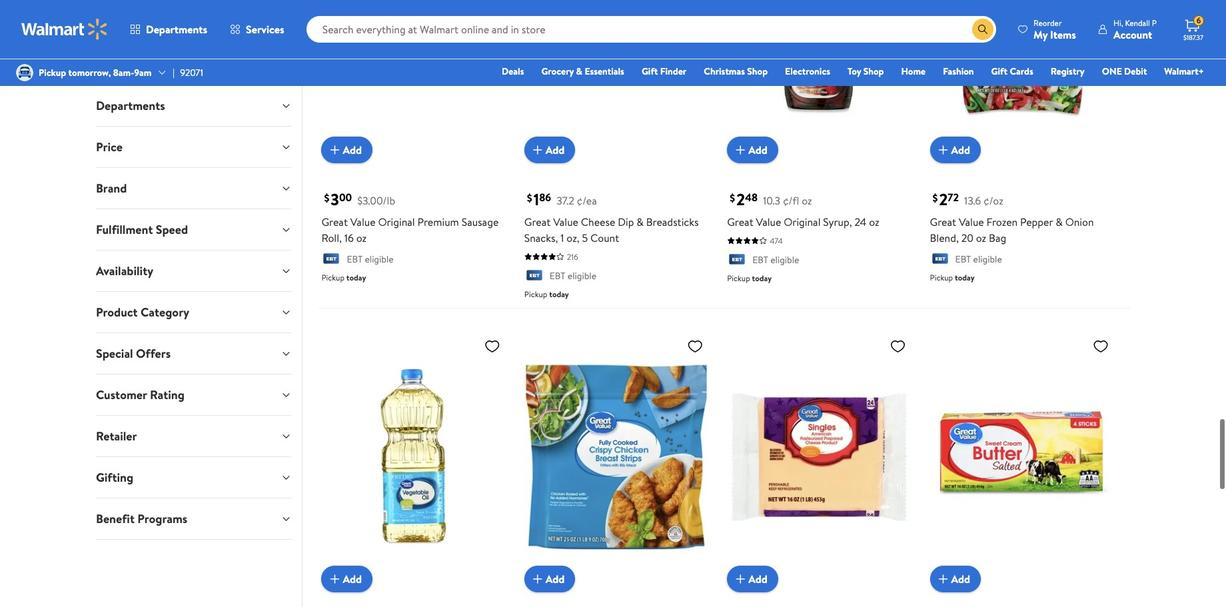 Task type: locate. For each thing, give the bounding box(es) containing it.
ebt for ebt icon under snacks,
[[550, 268, 565, 282]]

grocery
[[541, 65, 574, 78]]

great value frozen pepper & onion blend, 20 oz bag image
[[930, 0, 1114, 152]]

4 great from the left
[[930, 214, 956, 229]]

original down '¢/fl'
[[784, 214, 821, 229]]

0 horizontal spatial 1
[[534, 187, 539, 210]]

finder
[[660, 65, 687, 78]]

& right grocery
[[576, 65, 582, 78]]

pickup tomorrow, 8am-9am
[[39, 66, 151, 79]]

$ 1 86 37.2 ¢/ea great value cheese dip & breadsticks snacks, 1 oz, 5 count
[[524, 187, 699, 245]]

gift for gift finder
[[642, 65, 658, 78]]

breadsticks
[[646, 214, 699, 229]]

special
[[96, 345, 133, 362]]

2 $ from the left
[[527, 190, 532, 205]]

1 horizontal spatial shop
[[863, 65, 884, 78]]

departments down 8am-
[[96, 97, 165, 114]]

departments inside departments popup button
[[146, 22, 207, 37]]

ebt eligible for ebt icon underneath roll, at the left of page
[[347, 252, 394, 265]]

account
[[1113, 27, 1152, 42]]

ebt down 16
[[347, 252, 363, 265]]

ebt for ebt icon underneath roll, at the left of page
[[347, 252, 363, 265]]

count
[[590, 230, 619, 245]]

0 horizontal spatial gift
[[642, 65, 658, 78]]

my
[[1034, 27, 1048, 42]]

& right dip
[[637, 214, 644, 229]]

price button
[[85, 127, 302, 167]]

price tab
[[85, 127, 302, 167]]

$ inside $ 1 86 37.2 ¢/ea great value cheese dip & breadsticks snacks, 1 oz, 5 count
[[527, 190, 532, 205]]

2 inside $ 2 72 13.6 ¢/oz great value frozen pepper & onion blend, 20 oz bag
[[939, 187, 948, 210]]

1 value from the left
[[350, 214, 376, 229]]

premium
[[418, 214, 459, 229]]

brand tab
[[85, 168, 302, 209]]

3 great from the left
[[727, 214, 753, 229]]

brand button
[[85, 168, 302, 209]]

value up 16
[[350, 214, 376, 229]]

frozen
[[987, 214, 1018, 229]]

ebt eligible down 20 at the right top of page
[[955, 252, 1002, 265]]

great up blend,
[[930, 214, 956, 229]]

great up snacks,
[[524, 214, 551, 229]]

eligible
[[365, 252, 394, 265], [973, 252, 1002, 265], [770, 252, 799, 266], [568, 268, 596, 282]]

ebt down 20 at the right top of page
[[955, 252, 971, 265]]

1 horizontal spatial gift
[[991, 65, 1008, 78]]

& inside $ 1 86 37.2 ¢/ea great value cheese dip & breadsticks snacks, 1 oz, 5 count
[[637, 214, 644, 229]]

reorder my items
[[1034, 17, 1076, 42]]

1 $ from the left
[[324, 190, 329, 205]]

3
[[331, 187, 339, 210]]

tomorrow,
[[68, 66, 111, 79]]

customer rating
[[96, 386, 184, 403]]

ebt image
[[321, 253, 341, 266], [930, 253, 950, 266], [727, 253, 747, 267], [524, 269, 544, 283]]

1 2 from the left
[[736, 187, 745, 210]]

2 original from the left
[[784, 214, 821, 229]]

great inside $ 1 86 37.2 ¢/ea great value cheese dip & breadsticks snacks, 1 oz, 5 count
[[524, 214, 551, 229]]

1 gift from the left
[[642, 65, 658, 78]]

special offers button
[[85, 333, 302, 374]]

4 value from the left
[[959, 214, 984, 229]]

retailer tab
[[85, 416, 302, 456]]

ebt eligible down 474
[[752, 252, 799, 266]]

one debit link
[[1096, 64, 1153, 79]]

pepper
[[1020, 214, 1053, 229]]

1 horizontal spatial original
[[784, 214, 821, 229]]

2 gift from the left
[[991, 65, 1008, 78]]

eligible down "216"
[[568, 268, 596, 282]]

eligible down '$ 3 00 $3.00/lb great value original premium sausage roll, 16 oz' on the left top of page
[[365, 252, 394, 265]]

hi,
[[1113, 17, 1123, 28]]

37.2
[[557, 193, 574, 207]]

2 left 13.6
[[939, 187, 948, 210]]

availability button
[[85, 251, 302, 291]]

86
[[539, 190, 551, 204]]

search icon image
[[978, 24, 988, 35]]

gifting tab
[[85, 457, 302, 498]]

2 for $ 2 72 13.6 ¢/oz great value frozen pepper & onion blend, 20 oz bag
[[939, 187, 948, 210]]

departments inside departments dropdown button
[[96, 97, 165, 114]]

add to cart image
[[732, 141, 748, 157], [732, 570, 748, 586], [935, 570, 951, 586]]

& for 1
[[637, 214, 644, 229]]

retailer
[[96, 428, 137, 444]]

1 horizontal spatial 1
[[561, 230, 564, 245]]

$ left 48
[[730, 190, 735, 205]]

$ for $ 2 72 13.6 ¢/oz great value frozen pepper & onion blend, 20 oz bag
[[933, 190, 938, 205]]

home link
[[895, 64, 932, 79]]

value
[[350, 214, 376, 229], [553, 214, 578, 229], [756, 214, 781, 229], [959, 214, 984, 229]]

&
[[576, 65, 582, 78], [637, 214, 644, 229], [1056, 214, 1063, 229]]

value inside $ 1 86 37.2 ¢/ea great value cheese dip & breadsticks snacks, 1 oz, 5 count
[[553, 214, 578, 229]]

ebt eligible for ebt icon underneath blend,
[[955, 252, 1002, 265]]

$ left 3
[[324, 190, 329, 205]]

ebt eligible
[[347, 252, 394, 265], [955, 252, 1002, 265], [752, 252, 799, 266], [550, 268, 596, 282]]

ebt for ebt icon underneath blend,
[[955, 252, 971, 265]]

gift left the finder at the top of page
[[642, 65, 658, 78]]

great inside $ 2 48 10.3 ¢/fl oz great value original syrup, 24 oz
[[727, 214, 753, 229]]

Search search field
[[306, 16, 996, 43]]

eligible down bag
[[973, 252, 1002, 265]]

216
[[567, 251, 578, 262]]

great value cheese dip & breadsticks snacks, 1 oz, 5 count image
[[524, 0, 708, 152]]

great up roll, at the left of page
[[321, 214, 348, 229]]

benefit
[[96, 510, 135, 527]]

3 $ from the left
[[730, 190, 735, 205]]

3 value from the left
[[756, 214, 781, 229]]

ebt down 10.3
[[752, 252, 768, 266]]

add to cart image for great value sweet cream salted butter, 16 oz image
[[935, 570, 951, 586]]

& inside $ 2 72 13.6 ¢/oz great value frozen pepper & onion blend, 20 oz bag
[[1056, 214, 1063, 229]]

great
[[321, 214, 348, 229], [524, 214, 551, 229], [727, 214, 753, 229], [930, 214, 956, 229]]

shop right toy
[[863, 65, 884, 78]]

today down 474
[[752, 272, 772, 283]]

great value vegetable oil, 48 fl oz image
[[321, 332, 506, 581]]

 image
[[16, 64, 33, 81]]

0 vertical spatial 1
[[534, 187, 539, 210]]

pickup today down 16
[[321, 271, 366, 283]]

00
[[339, 190, 352, 204]]

original down the $3.00/lb on the top left
[[378, 214, 415, 229]]

shop right christmas
[[747, 65, 768, 78]]

2 great from the left
[[524, 214, 551, 229]]

add button
[[321, 136, 372, 163], [524, 136, 575, 163], [727, 136, 778, 163], [930, 136, 981, 163], [321, 565, 372, 592], [524, 565, 575, 592], [727, 565, 778, 592], [930, 565, 981, 592]]

fulfillment speed tab
[[85, 209, 302, 250]]

departments button
[[119, 13, 219, 45]]

value up 20 at the right top of page
[[959, 214, 984, 229]]

services
[[246, 22, 284, 37]]

add to cart image for the great value singles american pasteurized prepared cheese product, 16 oz, 24 count image
[[732, 570, 748, 586]]

one
[[1102, 65, 1122, 78]]

$ inside $ 2 72 13.6 ¢/oz great value frozen pepper & onion blend, 20 oz bag
[[933, 190, 938, 205]]

1 vertical spatial departments
[[96, 97, 165, 114]]

4 $ from the left
[[933, 190, 938, 205]]

2 inside $ 2 48 10.3 ¢/fl oz great value original syrup, 24 oz
[[736, 187, 745, 210]]

1 left 37.2
[[534, 187, 539, 210]]

oz right 16
[[356, 230, 367, 245]]

add to cart image for 3
[[327, 141, 343, 157]]

gift
[[642, 65, 658, 78], [991, 65, 1008, 78]]

$ inside '$ 3 00 $3.00/lb great value original premium sausage roll, 16 oz'
[[324, 190, 329, 205]]

today down 20 at the right top of page
[[955, 271, 975, 283]]

1 original from the left
[[378, 214, 415, 229]]

1 left "oz," at the left of the page
[[561, 230, 564, 245]]

offers
[[136, 345, 171, 362]]

value inside '$ 3 00 $3.00/lb great value original premium sausage roll, 16 oz'
[[350, 214, 376, 229]]

gift for gift cards
[[991, 65, 1008, 78]]

2
[[736, 187, 745, 210], [939, 187, 948, 210]]

0 horizontal spatial original
[[378, 214, 415, 229]]

original inside $ 2 48 10.3 ¢/fl oz great value original syrup, 24 oz
[[784, 214, 821, 229]]

great value fully cooked chicken strips, 25 oz image
[[524, 332, 708, 581]]

1 great from the left
[[321, 214, 348, 229]]

$
[[324, 190, 329, 205], [527, 190, 532, 205], [730, 190, 735, 205], [933, 190, 938, 205]]

add to cart image
[[327, 141, 343, 157], [530, 141, 546, 157], [935, 141, 951, 157], [327, 570, 343, 586], [530, 570, 546, 586]]

original
[[378, 214, 415, 229], [784, 214, 821, 229]]

0 horizontal spatial 2
[[736, 187, 745, 210]]

shop
[[747, 65, 768, 78], [863, 65, 884, 78]]

0 horizontal spatial shop
[[747, 65, 768, 78]]

oz right the 24
[[869, 214, 879, 229]]

cheese
[[581, 214, 615, 229]]

p
[[1152, 17, 1157, 28]]

product
[[96, 304, 138, 321]]

today
[[346, 271, 366, 283], [955, 271, 975, 283], [752, 272, 772, 283], [549, 288, 569, 299]]

great down 48
[[727, 214, 753, 229]]

& left onion
[[1056, 214, 1063, 229]]

pickup today
[[321, 271, 366, 283], [930, 271, 975, 283], [727, 272, 772, 283], [524, 288, 569, 299]]

value up 474
[[756, 214, 781, 229]]

2 left 10.3
[[736, 187, 745, 210]]

$ 3 00 $3.00/lb great value original premium sausage roll, 16 oz
[[321, 187, 499, 245]]

1 shop from the left
[[747, 65, 768, 78]]

1 horizontal spatial &
[[637, 214, 644, 229]]

home
[[901, 65, 926, 78]]

72
[[948, 190, 959, 204]]

ebt
[[347, 252, 363, 265], [955, 252, 971, 265], [752, 252, 768, 266], [550, 268, 565, 282]]

toy shop link
[[842, 64, 890, 79]]

ebt eligible down "216"
[[550, 268, 596, 282]]

oz
[[802, 193, 812, 207], [869, 214, 879, 229], [356, 230, 367, 245], [976, 230, 986, 245]]

great inside '$ 3 00 $3.00/lb great value original premium sausage roll, 16 oz'
[[321, 214, 348, 229]]

10.3
[[763, 193, 780, 207]]

$3.00/lb
[[357, 193, 395, 207]]

ebt eligible down 16
[[347, 252, 394, 265]]

5
[[582, 230, 588, 245]]

2 value from the left
[[553, 214, 578, 229]]

& for 2
[[1056, 214, 1063, 229]]

2 shop from the left
[[863, 65, 884, 78]]

value inside $ 2 72 13.6 ¢/oz great value frozen pepper & onion blend, 20 oz bag
[[959, 214, 984, 229]]

$187.37
[[1183, 33, 1203, 42]]

oz right 20 at the right top of page
[[976, 230, 986, 245]]

toy shop
[[848, 65, 884, 78]]

customer rating button
[[85, 374, 302, 415]]

$ left the 86 at the left of page
[[527, 190, 532, 205]]

1 horizontal spatial 2
[[939, 187, 948, 210]]

$ left 72
[[933, 190, 938, 205]]

departments up the | at the left of the page
[[146, 22, 207, 37]]

gift left cards
[[991, 65, 1008, 78]]

great value original syrup, 24 oz image
[[727, 0, 911, 152]]

eligible down 474
[[770, 252, 799, 266]]

special offers tab
[[85, 333, 302, 374]]

2 horizontal spatial &
[[1056, 214, 1063, 229]]

value up "oz," at the left of the page
[[553, 214, 578, 229]]

2 2 from the left
[[939, 187, 948, 210]]

9am
[[134, 66, 151, 79]]

christmas shop
[[704, 65, 768, 78]]

sausage
[[462, 214, 499, 229]]

$ inside $ 2 48 10.3 ¢/fl oz great value original syrup, 24 oz
[[730, 190, 735, 205]]

pickup
[[39, 66, 66, 79], [321, 271, 344, 283], [930, 271, 953, 283], [727, 272, 750, 283], [524, 288, 547, 299]]

walmart+ link
[[1158, 64, 1210, 79]]

product category tab
[[85, 292, 302, 333]]

0 vertical spatial departments
[[146, 22, 207, 37]]

ebt down snacks,
[[550, 268, 565, 282]]

ebt image down 48
[[727, 253, 747, 267]]



Task type: describe. For each thing, give the bounding box(es) containing it.
syrup,
[[823, 214, 852, 229]]

great value original premium sausage roll, 16 oz image
[[321, 0, 506, 152]]

availability
[[96, 263, 153, 279]]

shop for toy shop
[[863, 65, 884, 78]]

customer
[[96, 386, 147, 403]]

ebt for ebt icon under 48
[[752, 252, 768, 266]]

special offers
[[96, 345, 171, 362]]

registry link
[[1045, 64, 1091, 79]]

brand
[[96, 180, 127, 197]]

48
[[745, 190, 758, 204]]

add to favorites list, great value fully cooked chicken strips, 25 oz image
[[687, 337, 703, 354]]

ebt eligible for ebt icon under snacks,
[[550, 268, 596, 282]]

onion
[[1065, 214, 1094, 229]]

oz,
[[567, 230, 579, 245]]

add to cart image for 2
[[935, 141, 951, 157]]

product category
[[96, 304, 189, 321]]

walmart+
[[1164, 65, 1204, 78]]

$ 2 48 10.3 ¢/fl oz great value original syrup, 24 oz
[[727, 187, 879, 229]]

christmas
[[704, 65, 745, 78]]

24
[[855, 214, 867, 229]]

great value singles american pasteurized prepared cheese product, 16 oz, 24 count image
[[727, 332, 911, 581]]

services button
[[219, 13, 296, 45]]

oz inside '$ 3 00 $3.00/lb great value original premium sausage roll, 16 oz'
[[356, 230, 367, 245]]

roll,
[[321, 230, 342, 245]]

retailer button
[[85, 416, 302, 456]]

original inside '$ 3 00 $3.00/lb great value original premium sausage roll, 16 oz'
[[378, 214, 415, 229]]

rating
[[150, 386, 184, 403]]

oz inside $ 2 72 13.6 ¢/oz great value frozen pepper & onion blend, 20 oz bag
[[976, 230, 986, 245]]

¢/ea
[[577, 193, 597, 207]]

1 vertical spatial 1
[[561, 230, 564, 245]]

$ for $ 2 48 10.3 ¢/fl oz great value original syrup, 24 oz
[[730, 190, 735, 205]]

add to favorites list, great value sweet cream salted butter, 16 oz image
[[1093, 337, 1109, 354]]

gifting
[[96, 469, 133, 486]]

programs
[[137, 510, 187, 527]]

pickup today down 474
[[727, 272, 772, 283]]

Walmart Site-Wide search field
[[306, 16, 996, 43]]

customer rating tab
[[85, 374, 302, 415]]

departments tab
[[85, 85, 302, 126]]

category
[[141, 304, 189, 321]]

items
[[1050, 27, 1076, 42]]

today down "216"
[[549, 288, 569, 299]]

gift finder
[[642, 65, 687, 78]]

pickup today down blend,
[[930, 271, 975, 283]]

92071
[[180, 66, 203, 79]]

product category button
[[85, 292, 302, 333]]

debit
[[1124, 65, 1147, 78]]

13.6
[[964, 193, 981, 207]]

fulfillment
[[96, 221, 153, 238]]

price
[[96, 139, 123, 155]]

toy
[[848, 65, 861, 78]]

reorder
[[1034, 17, 1062, 28]]

departments button
[[85, 85, 302, 126]]

benefit programs
[[96, 510, 187, 527]]

ebt image down snacks,
[[524, 269, 544, 283]]

bag
[[989, 230, 1006, 245]]

|
[[173, 66, 175, 79]]

walmart image
[[21, 19, 108, 40]]

fulfillment speed
[[96, 221, 188, 238]]

benefit programs button
[[85, 498, 302, 539]]

great inside $ 2 72 13.6 ¢/oz great value frozen pepper & onion blend, 20 oz bag
[[930, 214, 956, 229]]

fashion link
[[937, 64, 980, 79]]

¢/oz
[[984, 193, 1003, 207]]

gifting button
[[85, 457, 302, 498]]

oz right '¢/fl'
[[802, 193, 812, 207]]

fulfillment speed button
[[85, 209, 302, 250]]

value inside $ 2 48 10.3 ¢/fl oz great value original syrup, 24 oz
[[756, 214, 781, 229]]

gift cards link
[[985, 64, 1039, 79]]

ebt eligible for ebt icon under 48
[[752, 252, 799, 266]]

gift cards
[[991, 65, 1033, 78]]

today down 16
[[346, 271, 366, 283]]

snacks,
[[524, 230, 558, 245]]

16
[[344, 230, 354, 245]]

dip
[[618, 214, 634, 229]]

benefit programs tab
[[85, 498, 302, 539]]

electronics
[[785, 65, 830, 78]]

$ for $ 3 00 $3.00/lb great value original premium sausage roll, 16 oz
[[324, 190, 329, 205]]

registry
[[1051, 65, 1085, 78]]

shop for christmas shop
[[747, 65, 768, 78]]

| 92071
[[173, 66, 203, 79]]

christmas shop link
[[698, 64, 774, 79]]

add to favorites list, great value singles american pasteurized prepared cheese product, 16 oz, 24 count image
[[890, 337, 906, 354]]

6
[[1197, 15, 1201, 26]]

essentials
[[585, 65, 624, 78]]

kendall
[[1125, 17, 1150, 28]]

8am-
[[113, 66, 134, 79]]

one debit
[[1102, 65, 1147, 78]]

add to cart image for 1
[[530, 141, 546, 157]]

20
[[961, 230, 974, 245]]

deals link
[[496, 64, 530, 79]]

$ 2 72 13.6 ¢/oz great value frozen pepper & onion blend, 20 oz bag
[[930, 187, 1094, 245]]

ebt image down blend,
[[930, 253, 950, 266]]

cards
[[1010, 65, 1033, 78]]

add to favorites list, great value vegetable oil, 48 fl oz image
[[484, 337, 500, 354]]

fashion
[[943, 65, 974, 78]]

2 for $ 2 48 10.3 ¢/fl oz great value original syrup, 24 oz
[[736, 187, 745, 210]]

great value sweet cream salted butter, 16 oz image
[[930, 332, 1114, 581]]

474
[[770, 235, 783, 246]]

0 horizontal spatial &
[[576, 65, 582, 78]]

pickup today down "216"
[[524, 288, 569, 299]]

availability tab
[[85, 251, 302, 291]]

electronics link
[[779, 64, 836, 79]]

grocery & essentials link
[[535, 64, 630, 79]]

ebt image down roll, at the left of page
[[321, 253, 341, 266]]

grocery & essentials
[[541, 65, 624, 78]]

speed
[[156, 221, 188, 238]]

$ for $ 1 86 37.2 ¢/ea great value cheese dip & breadsticks snacks, 1 oz, 5 count
[[527, 190, 532, 205]]

deals
[[502, 65, 524, 78]]



Task type: vqa. For each thing, say whether or not it's contained in the screenshot.
Special
yes



